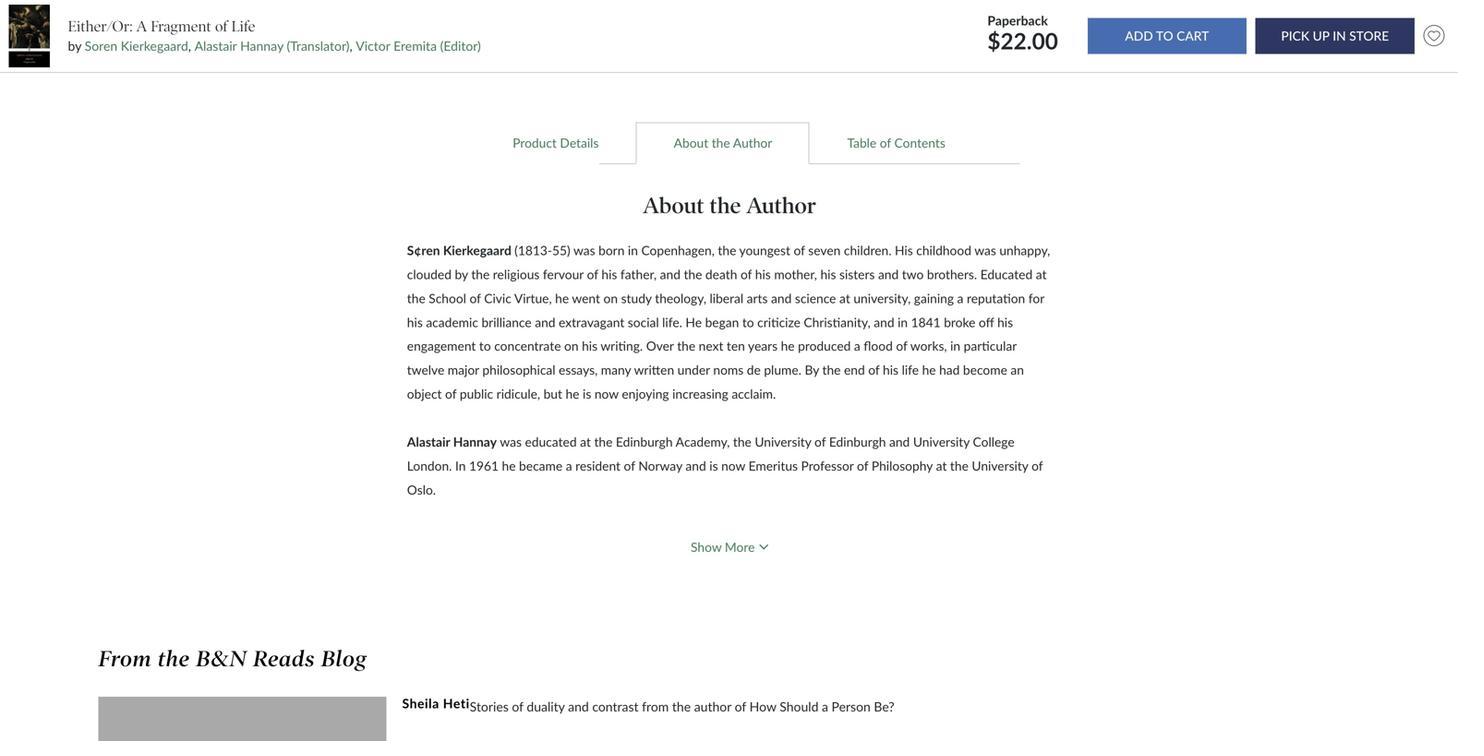 Task type: describe. For each thing, give the bounding box(es) containing it.
from
[[98, 646, 152, 673]]

product
[[513, 135, 557, 150]]

emeritus
[[749, 459, 798, 474]]

had
[[940, 363, 960, 378]]

at up for
[[1036, 267, 1047, 282]]

out
[[268, 3, 287, 16]]

brilliance
[[482, 315, 532, 330]]

reputation
[[967, 291, 1026, 306]]

author
[[695, 699, 732, 715]]

more
[[725, 540, 755, 555]]

mother,
[[775, 267, 818, 282]]

add to wishlist image
[[1420, 21, 1450, 51]]

by inside either/or: a fragment of life by soren kierkegaard , alastair hannay (translator) , victor eremita (editor)
[[68, 38, 81, 54]]

off
[[979, 315, 995, 330]]

should
[[780, 699, 819, 715]]

christianity,
[[804, 315, 871, 330]]

tragedy:
[[223, 3, 265, 16]]

and down copenhagen,
[[660, 267, 681, 282]]

1 edinburgh from the left
[[616, 435, 673, 450]]

by inside the birth of tragedy: out of the spirit of music by friedrich nietzsche
[[166, 33, 178, 48]]

victor
[[356, 38, 390, 54]]

blaise
[[367, 21, 398, 36]]

was inside was educated at the edinburgh academy, the university of edinburgh and university college london. in 1961 he became a resident of norway and is now emeritus professor of philosophy at the university of oslo.
[[500, 435, 522, 450]]

a inside was educated at the edinburgh academy, the university of edinburgh and university college london. in 1961 he became a resident of norway and is now emeritus professor of philosophy at the university of oslo.
[[566, 459, 572, 474]]

fervour
[[543, 267, 584, 282]]

stories
[[470, 699, 509, 715]]

a inside eichmann in jerusalem: a report on the banality of evil
[[1120, 3, 1128, 16]]

clouded
[[407, 267, 452, 282]]

0 horizontal spatial on
[[565, 339, 579, 354]]

professor
[[802, 459, 854, 474]]

fear
[[1166, 3, 1187, 16]]

music
[[246, 17, 276, 30]]

friedrich
[[182, 33, 228, 48]]

kierkegaard inside fear and trembling and the sickness unto death by søren kierkegaard
[[1227, 33, 1289, 48]]

a left 'flood'
[[855, 339, 861, 354]]

academic
[[426, 315, 479, 330]]

paperback
[[988, 13, 1049, 28]]

by inside (1813-55) was born in copenhagen, the youngest of seven children. his childhood was unhappy, clouded by the religious fervour of his father, and the death of his mother, his sisters and two brothers. educated at the school of civic virtue, he went on study theology, liberal arts and science at university, gaining a reputation for his academic brilliance and extravagant social life. he began to criticize christianity, and in 1841 broke off his engagement to concentrate on his writing. over the next ten years he produced a flood of works, in particular twelve major philosophical essays, many written under noms de plume. by the end of his life he had become an object of public ridicule, but he is now enjoying increasing acclaim.
[[455, 267, 468, 282]]

(1813-
[[515, 243, 553, 258]]

eremita
[[394, 38, 437, 54]]

and down university,
[[874, 315, 895, 330]]

writing.
[[601, 339, 643, 354]]

he right life on the right
[[923, 363, 936, 378]]

in left '1841' on the right
[[898, 315, 908, 330]]

engagement
[[407, 339, 476, 354]]

he up plume. at right
[[781, 339, 795, 354]]

unhappy,
[[1000, 243, 1051, 258]]

religious
[[493, 267, 540, 282]]

concentrate
[[494, 339, 561, 354]]

death
[[1254, 17, 1285, 30]]

contents
[[895, 135, 946, 150]]

increasing
[[673, 387, 729, 402]]

1 vertical spatial on
[[604, 291, 618, 306]]

a discourse on inequality element
[[817, 0, 985, 68]]

from the b&n reads blog
[[98, 646, 367, 673]]

table of contents
[[848, 135, 946, 150]]

public
[[460, 387, 494, 402]]

his down seven
[[821, 267, 837, 282]]

his up engagement
[[407, 315, 423, 330]]

life
[[902, 363, 919, 378]]

resident
[[576, 459, 621, 474]]

is inside (1813-55) was born in copenhagen, the youngest of seven children. his childhood was unhappy, clouded by the religious fervour of his father, and the death of his mother, his sisters and two brothers. educated at the school of civic virtue, he went on study theology, liberal arts and science at university, gaining a reputation for his academic brilliance and extravagant social life. he began to criticize christianity, and in 1841 broke off his engagement to concentrate on his writing. over the next ten years he produced a flood of works, in particular twelve major philosophical essays, many written under noms de plume. by the end of his life he had become an object of public ridicule, but he is now enjoying increasing acclaim.
[[583, 387, 592, 402]]

and right arts
[[771, 291, 792, 306]]

years
[[748, 339, 778, 354]]

major
[[448, 363, 479, 378]]

for
[[1029, 291, 1045, 306]]

plume.
[[764, 363, 802, 378]]

ten
[[727, 339, 745, 354]]

tab list containing product details
[[108, 122, 1351, 164]]

college
[[973, 435, 1015, 450]]

blaise pascal
[[367, 21, 434, 36]]

1 horizontal spatial university
[[914, 435, 970, 450]]

criticize
[[758, 315, 801, 330]]

next
[[699, 339, 724, 354]]

1841
[[912, 315, 941, 330]]

an
[[1011, 363, 1025, 378]]

seven
[[809, 243, 841, 258]]

heti
[[443, 696, 470, 712]]

eichmann in jerusalem: a report on the banality of evil
[[1003, 3, 1128, 44]]

at right "philosophy"
[[936, 459, 947, 474]]

table
[[848, 135, 877, 150]]

broke
[[944, 315, 976, 330]]

his right 'off'
[[998, 315, 1014, 330]]

two
[[902, 267, 924, 282]]

now inside (1813-55) was born in copenhagen, the youngest of seven children. his childhood was unhappy, clouded by the religious fervour of his father, and the death of his mother, his sisters and two brothers. educated at the school of civic virtue, he went on study theology, liberal arts and science at university, gaining a reputation for his academic brilliance and extravagant social life. he began to criticize christianity, and in 1841 broke off his engagement to concentrate on his writing. over the next ten years he produced a flood of works, in particular twelve major philosophical essays, many written under noms de plume. by the end of his life he had become an object of public ridicule, but he is now enjoying increasing acclaim.
[[595, 387, 619, 402]]

friedrich nietzsche link
[[182, 33, 283, 48]]

norway
[[639, 459, 683, 474]]

1 , from the left
[[188, 38, 191, 54]]

birth
[[184, 3, 208, 16]]

liberal
[[710, 291, 744, 306]]

arendt
[[1077, 33, 1113, 48]]

copenhagen,
[[642, 243, 715, 258]]

duality
[[527, 699, 565, 715]]

his down born
[[602, 267, 618, 282]]

and inside sheila heti stories of duality and contrast from the author of how should a person be?
[[568, 699, 589, 715]]

london.
[[407, 459, 452, 474]]

social
[[628, 315, 659, 330]]

and down academy,
[[686, 459, 707, 474]]

about inside about the author tab panel
[[643, 192, 705, 220]]

s¢ren kierkegaard
[[407, 243, 515, 258]]

(translator)
[[287, 38, 350, 54]]

children.
[[844, 243, 892, 258]]

hannah
[[1033, 33, 1074, 48]]

gaining
[[914, 291, 954, 306]]

and left two
[[879, 267, 899, 282]]

under
[[678, 363, 710, 378]]

soren kierkegaard link
[[85, 38, 188, 54]]

banality
[[1074, 17, 1114, 30]]

philosophy
[[872, 459, 933, 474]]

at up christianity,
[[840, 291, 851, 306]]

0 horizontal spatial university
[[755, 435, 812, 450]]



Task type: vqa. For each thing, say whether or not it's contained in the screenshot.
general
no



Task type: locate. For each thing, give the bounding box(es) containing it.
the up death
[[1282, 3, 1301, 16]]

1 horizontal spatial hannay
[[453, 435, 497, 450]]

be?
[[874, 699, 895, 715]]

product details
[[513, 135, 599, 150]]

the inside the birth of tragedy: out of the spirit of music by friedrich nietzsche
[[186, 17, 202, 30]]

1 horizontal spatial to
[[743, 315, 755, 330]]

the inside fear and trembling and the sickness unto death by søren kierkegaard
[[1282, 3, 1301, 16]]

2 the from the left
[[1282, 3, 1301, 16]]

produced
[[798, 339, 851, 354]]

0 horizontal spatial kierkegaard
[[121, 38, 188, 54]]

edinburgh up norway
[[616, 435, 673, 450]]

1 horizontal spatial the
[[1282, 3, 1301, 16]]

either/or: a fragment of life image
[[9, 4, 50, 68]]

kierkegaard up religious
[[443, 243, 512, 258]]

works,
[[911, 339, 948, 354]]

0 vertical spatial a
[[1120, 3, 1128, 16]]

by left søren
[[1178, 33, 1190, 48]]

2 horizontal spatial on
[[1040, 17, 1052, 30]]

0 horizontal spatial now
[[595, 387, 619, 402]]

by inside fear and trembling and the sickness unto death by søren kierkegaard
[[1178, 33, 1190, 48]]

on right went
[[604, 291, 618, 306]]

, left "victor"
[[350, 38, 353, 54]]

now
[[595, 387, 619, 402], [722, 459, 746, 474]]

a inside either/or: a fragment of life by soren kierkegaard , alastair hannay (translator) , victor eremita (editor)
[[136, 17, 147, 35]]

hannay down music
[[240, 38, 284, 54]]

university down college
[[972, 459, 1029, 474]]

in
[[1054, 3, 1063, 16], [628, 243, 638, 258], [898, 315, 908, 330], [951, 339, 961, 354]]

alastair down the spirit
[[195, 38, 237, 54]]

about the author inside "link"
[[674, 135, 773, 150]]

1 vertical spatial hannay
[[453, 435, 497, 450]]

at
[[1036, 267, 1047, 282], [840, 291, 851, 306], [580, 435, 591, 450], [936, 459, 947, 474]]

edinburgh up professor
[[830, 435, 886, 450]]

university
[[755, 435, 812, 450], [914, 435, 970, 450], [972, 459, 1029, 474]]

kierkegaard
[[1227, 33, 1289, 48], [121, 38, 188, 54], [443, 243, 512, 258]]

, down fragment
[[188, 38, 191, 54]]

either/or:
[[68, 17, 133, 35]]

the inside eichmann in jerusalem: a report on the banality of evil
[[1055, 17, 1072, 30]]

a right should at the bottom right of the page
[[822, 699, 829, 715]]

0 horizontal spatial alastair
[[195, 38, 237, 54]]

1 vertical spatial is
[[710, 459, 718, 474]]

in
[[455, 459, 466, 474]]

tab panel
[[0, 164, 407, 572]]

on up hannah
[[1040, 17, 1052, 30]]

ridicule,
[[497, 387, 541, 402]]

the birth of tragedy: out of the spirit of music link
[[156, 3, 293, 31]]

0 horizontal spatial hannay
[[240, 38, 284, 54]]

kierkegaard inside about the author tab panel
[[443, 243, 512, 258]]

is
[[583, 387, 592, 402], [710, 459, 718, 474]]

spirit
[[205, 17, 231, 30]]

by hannah arendt
[[1017, 33, 1113, 48]]

about the author link
[[637, 122, 810, 164]]

option
[[98, 695, 911, 742]]

0 horizontal spatial is
[[583, 387, 592, 402]]

by left friedrich
[[166, 33, 178, 48]]

his down 'youngest'
[[756, 267, 771, 282]]

and up "philosophy"
[[890, 435, 910, 450]]

(editor)
[[440, 38, 481, 54]]

b&n reads blog
[[196, 646, 367, 673]]

his down extravagant
[[582, 339, 598, 354]]

hannah arendt link
[[1033, 33, 1113, 48]]

1 horizontal spatial is
[[710, 459, 718, 474]]

1 vertical spatial alastair
[[407, 435, 450, 450]]

søren
[[1193, 33, 1224, 48]]

his
[[895, 243, 914, 258]]

a right jerusalem:
[[1120, 3, 1128, 16]]

in right born
[[628, 243, 638, 258]]

0 vertical spatial author
[[733, 135, 773, 150]]

become
[[964, 363, 1008, 378]]

on up essays,
[[565, 339, 579, 354]]

the
[[186, 17, 202, 30], [1055, 17, 1072, 30], [712, 135, 731, 150], [710, 192, 741, 220], [718, 243, 737, 258], [471, 267, 490, 282], [684, 267, 703, 282], [407, 291, 426, 306], [677, 339, 696, 354], [823, 363, 841, 378], [594, 435, 613, 450], [733, 435, 752, 450], [951, 459, 969, 474], [158, 646, 190, 673], [673, 699, 691, 715]]

1 vertical spatial now
[[722, 459, 746, 474]]

the inside the birth of tragedy: out of the spirit of music by friedrich nietzsche
[[162, 3, 181, 16]]

0 vertical spatial hannay
[[240, 38, 284, 54]]

2 vertical spatial on
[[565, 339, 579, 354]]

person
[[832, 699, 871, 715]]

0 vertical spatial now
[[595, 387, 619, 402]]

about inside about the author "link"
[[674, 135, 709, 150]]

from
[[642, 699, 669, 715]]

acclaim.
[[732, 387, 776, 402]]

,
[[188, 38, 191, 54], [350, 38, 353, 54]]

alastair inside either/or: a fragment of life by soren kierkegaard , alastair hannay (translator) , victor eremita (editor)
[[195, 38, 237, 54]]

of inside eichmann in jerusalem: a report on the banality of evil
[[1117, 17, 1127, 30]]

end
[[844, 363, 865, 378]]

flood
[[864, 339, 893, 354]]

of inside either/or: a fragment of life by soren kierkegaard , alastair hannay (translator) , victor eremita (editor)
[[215, 17, 228, 35]]

1 horizontal spatial a
[[1120, 3, 1128, 16]]

alastair inside about the author tab panel
[[407, 435, 450, 450]]

1 horizontal spatial alastair
[[407, 435, 450, 450]]

the inside sheila heti stories of duality and contrast from the author of how should a person be?
[[673, 699, 691, 715]]

the up fragment
[[162, 3, 181, 16]]

0 vertical spatial is
[[583, 387, 592, 402]]

0 vertical spatial alastair
[[195, 38, 237, 54]]

1 vertical spatial to
[[479, 339, 491, 354]]

born
[[599, 243, 625, 258]]

is down essays,
[[583, 387, 592, 402]]

life.
[[663, 315, 683, 330]]

0 horizontal spatial a
[[136, 17, 147, 35]]

contrast
[[593, 699, 639, 715]]

by down s¢ren kierkegaard
[[455, 267, 468, 282]]

object
[[407, 387, 442, 402]]

evil
[[1057, 31, 1074, 44]]

about the author inside tab panel
[[643, 192, 817, 220]]

a right "became"
[[566, 459, 572, 474]]

about the author tab panel
[[393, 164, 1067, 596]]

sheila heti image
[[98, 698, 387, 742]]

1 horizontal spatial ,
[[350, 38, 353, 54]]

essays,
[[559, 363, 598, 378]]

1 vertical spatial author
[[747, 192, 817, 220]]

he down fervour
[[555, 291, 569, 306]]

fear and trembling and the sickness unto death by søren kierkegaard
[[1166, 3, 1301, 48]]

2 horizontal spatial university
[[972, 459, 1029, 474]]

None submit
[[1088, 18, 1247, 54], [1256, 18, 1415, 54], [1088, 18, 1247, 54], [1256, 18, 1415, 54]]

1 horizontal spatial now
[[722, 459, 746, 474]]

particular
[[964, 339, 1017, 354]]

alastair up 'london.'
[[407, 435, 450, 450]]

the
[[162, 3, 181, 16], [1282, 3, 1301, 16]]

death
[[706, 267, 738, 282]]

noms
[[714, 363, 744, 378]]

0 horizontal spatial to
[[479, 339, 491, 354]]

1 the from the left
[[162, 3, 181, 16]]

1 horizontal spatial on
[[604, 291, 618, 306]]

he
[[686, 315, 702, 330]]

was up educated
[[975, 243, 997, 258]]

became
[[519, 459, 563, 474]]

fear and trembling and the sickness unto death link
[[1165, 3, 1302, 31]]

1 horizontal spatial edinburgh
[[830, 435, 886, 450]]

by left soren
[[68, 38, 81, 54]]

sisters
[[840, 267, 875, 282]]

began
[[705, 315, 739, 330]]

kierkegaard inside either/or: a fragment of life by soren kierkegaard , alastair hannay (translator) , victor eremita (editor)
[[121, 38, 188, 54]]

eichmann in jerusalem: a report on the banality of evil link
[[997, 3, 1134, 44]]

was right 55)
[[574, 243, 596, 258]]

product details link
[[475, 122, 637, 164]]

to down arts
[[743, 315, 755, 330]]

now down many
[[595, 387, 619, 402]]

oslo.
[[407, 483, 436, 498]]

hannay up 1961
[[453, 435, 497, 450]]

to
[[743, 315, 755, 330], [479, 339, 491, 354]]

and right duality on the left bottom of page
[[568, 699, 589, 715]]

his left life on the right
[[883, 363, 899, 378]]

to down 'brilliance'
[[479, 339, 491, 354]]

1 horizontal spatial was
[[574, 243, 596, 258]]

55)
[[553, 243, 571, 258]]

1 vertical spatial about
[[643, 192, 705, 220]]

a up broke on the right of page
[[958, 291, 964, 306]]

kierkegaard down fragment
[[121, 38, 188, 54]]

a inside sheila heti stories of duality and contrast from the author of how should a person be?
[[822, 699, 829, 715]]

sheila heti stories of duality and contrast from the author of how should a person be?
[[402, 696, 895, 715]]

he right "but"
[[566, 387, 580, 402]]

in up evil
[[1054, 3, 1063, 16]]

and up death
[[1262, 3, 1280, 16]]

eichmann
[[1003, 3, 1051, 16]]

a up "soren kierkegaard" link
[[136, 17, 147, 35]]

and down virtue,
[[535, 315, 556, 330]]

fragment
[[151, 17, 211, 35]]

by down report
[[1017, 33, 1030, 48]]

at up resident
[[580, 435, 591, 450]]

1 vertical spatial a
[[136, 17, 147, 35]]

the inside "link"
[[712, 135, 731, 150]]

paperback $22.00
[[988, 13, 1064, 54]]

0 horizontal spatial ,
[[188, 38, 191, 54]]

university,
[[854, 291, 911, 306]]

hannay inside either/or: a fragment of life by soren kierkegaard , alastair hannay (translator) , victor eremita (editor)
[[240, 38, 284, 54]]

1 vertical spatial about the author
[[643, 192, 817, 220]]

0 horizontal spatial the
[[162, 3, 181, 16]]

søren kierkegaard link
[[1193, 33, 1289, 48]]

by
[[805, 363, 820, 378]]

option containing sheila heti
[[98, 695, 911, 742]]

was up "became"
[[500, 435, 522, 450]]

now inside was educated at the edinburgh academy, the university of edinburgh and university college london. in 1961 he became a resident of norway and is now emeritus professor of philosophy at the university of oslo.
[[722, 459, 746, 474]]

alastair
[[195, 38, 237, 54], [407, 435, 450, 450]]

was educated at the edinburgh academy, the university of edinburgh and university college london. in 1961 he became a resident of norway and is now emeritus professor of philosophy at the university of oslo.
[[407, 435, 1043, 498]]

in inside eichmann in jerusalem: a report on the banality of evil
[[1054, 3, 1063, 16]]

$22.00
[[988, 27, 1059, 54]]

2 edinburgh from the left
[[830, 435, 886, 450]]

of
[[211, 3, 221, 16], [173, 17, 183, 30], [234, 17, 244, 30], [1117, 17, 1127, 30], [215, 17, 228, 35], [880, 135, 892, 150], [794, 243, 805, 258], [587, 267, 599, 282], [741, 267, 752, 282], [470, 291, 481, 306], [897, 339, 908, 354], [869, 363, 880, 378], [445, 387, 457, 402], [815, 435, 826, 450], [624, 459, 635, 474], [857, 459, 869, 474], [1032, 459, 1043, 474], [512, 699, 524, 715], [735, 699, 747, 715]]

nietzsche
[[231, 33, 283, 48]]

sheila
[[402, 696, 440, 712]]

brothers.
[[927, 267, 978, 282]]

0 horizontal spatial edinburgh
[[616, 435, 673, 450]]

2 , from the left
[[350, 38, 353, 54]]

kierkegaard down death
[[1227, 33, 1289, 48]]

university up "philosophy"
[[914, 435, 970, 450]]

author inside "link"
[[733, 135, 773, 150]]

now down academy,
[[722, 459, 746, 474]]

hannay inside about the author tab panel
[[453, 435, 497, 450]]

either/or: a fragment of life by soren kierkegaard , alastair hannay (translator) , victor eremita (editor)
[[68, 17, 481, 54]]

university up emeritus at bottom right
[[755, 435, 812, 450]]

on inside eichmann in jerusalem: a report on the banality of evil
[[1040, 17, 1052, 30]]

he inside was educated at the edinburgh academy, the university of edinburgh and university college london. in 1961 he became a resident of norway and is now emeritus professor of philosophy at the university of oslo.
[[502, 459, 516, 474]]

on
[[1040, 17, 1052, 30], [604, 291, 618, 306], [565, 339, 579, 354]]

tab list
[[108, 122, 1351, 164]]

he right 1961
[[502, 459, 516, 474]]

0 vertical spatial about
[[674, 135, 709, 150]]

arts
[[747, 291, 768, 306]]

0 vertical spatial on
[[1040, 17, 1052, 30]]

in down broke on the right of page
[[951, 339, 961, 354]]

twelve
[[407, 363, 445, 378]]

was
[[574, 243, 596, 258], [975, 243, 997, 258], [500, 435, 522, 450]]

report
[[1003, 17, 1037, 30]]

0 vertical spatial about the author
[[674, 135, 773, 150]]

0 horizontal spatial was
[[500, 435, 522, 450]]

is inside was educated at the edinburgh academy, the university of edinburgh and university college london. in 1961 he became a resident of norway and is now emeritus professor of philosophy at the university of oslo.
[[710, 459, 718, 474]]

2 horizontal spatial kierkegaard
[[1227, 33, 1289, 48]]

1 horizontal spatial kierkegaard
[[443, 243, 512, 258]]

0 vertical spatial to
[[743, 315, 755, 330]]

over
[[646, 339, 674, 354]]

author inside tab panel
[[747, 192, 817, 220]]

soren
[[85, 38, 117, 54]]

is down academy,
[[710, 459, 718, 474]]

table of contents link
[[810, 122, 983, 164]]

sheila heti link
[[402, 695, 470, 713]]

2 horizontal spatial was
[[975, 243, 997, 258]]

and up sickness
[[1190, 3, 1208, 16]]

enjoying
[[622, 387, 669, 402]]



